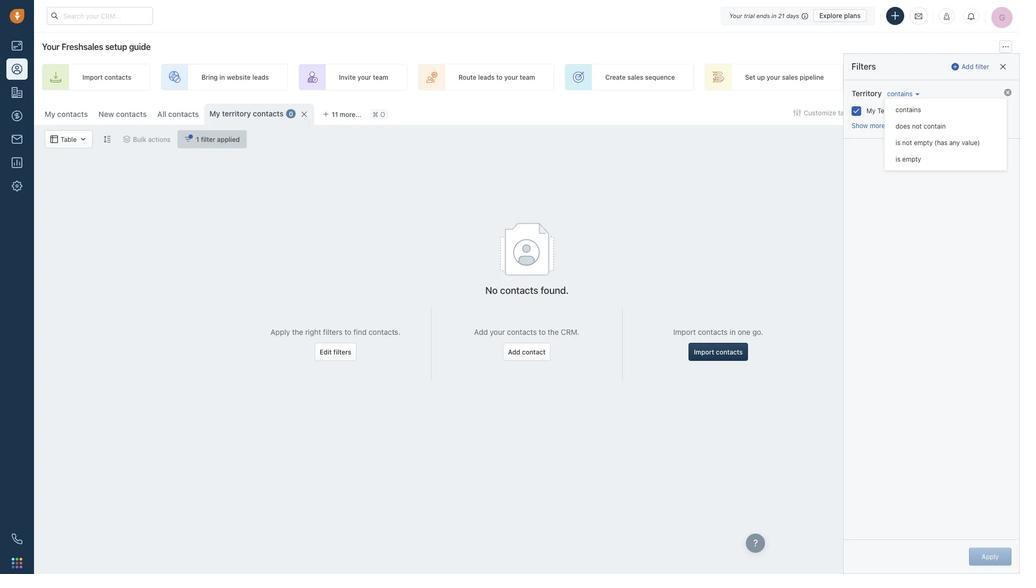 Task type: vqa. For each thing, say whether or not it's contained in the screenshot.
Add filter LINK
yes



Task type: describe. For each thing, give the bounding box(es) containing it.
my territories
[[867, 107, 909, 115]]

create sales sequence
[[606, 73, 675, 81]]

container_wx8msf4aqz5i3rn1 image for bulk actions button
[[123, 136, 130, 143]]

table button
[[45, 130, 93, 148]]

found.
[[541, 285, 569, 296]]

filter for add
[[976, 63, 990, 70]]

my for my territories
[[867, 107, 876, 115]]

territories
[[878, 107, 909, 115]]

add deal
[[895, 73, 922, 81]]

bring
[[202, 73, 218, 81]]

contacts.
[[369, 328, 401, 336]]

deal
[[909, 73, 922, 81]]

1 horizontal spatial to
[[497, 73, 503, 81]]

guide
[[129, 42, 151, 52]]

edit filters button
[[315, 343, 357, 361]]

set up your sales pipeline link
[[705, 64, 844, 90]]

0 horizontal spatial add contact button
[[503, 343, 551, 361]]

pipeline
[[800, 73, 825, 81]]

contacts left one
[[698, 328, 728, 336]]

customize table button
[[787, 104, 861, 122]]

container_wx8msf4aqz5i3rn1 image inside table dropdown button
[[79, 136, 87, 143]]

customize table
[[804, 109, 854, 116]]

1 leads from the left
[[253, 73, 269, 81]]

any
[[950, 139, 961, 146]]

bulk
[[133, 136, 146, 143]]

⌘
[[373, 111, 379, 118]]

contains inside dropdown button
[[888, 90, 913, 97]]

(has
[[935, 139, 948, 146]]

sales inside "set up your sales pipeline" link
[[783, 73, 799, 81]]

0 vertical spatial filters
[[323, 328, 343, 336]]

bring in website leads
[[202, 73, 269, 81]]

0 vertical spatial empty
[[915, 139, 933, 146]]

invite your team link
[[299, 64, 408, 90]]

website
[[227, 73, 251, 81]]

1
[[196, 136, 199, 143]]

⌘ o
[[373, 111, 385, 118]]

container_wx8msf4aqz5i3rn1 image
[[51, 136, 58, 143]]

setup
[[105, 42, 127, 52]]

up
[[758, 73, 766, 81]]

all contacts
[[157, 110, 199, 119]]

create sales sequence link
[[565, 64, 695, 90]]

freshsales
[[62, 42, 103, 52]]

1 filter applied
[[196, 136, 240, 143]]

more
[[871, 122, 886, 129]]

2 leads from the left
[[478, 73, 495, 81]]

add filter
[[962, 63, 990, 70]]

one
[[738, 328, 751, 336]]

create
[[606, 73, 626, 81]]

contacts down no contacts found.
[[507, 328, 537, 336]]

new
[[99, 110, 114, 119]]

contacts down 'import contacts in one go.'
[[717, 348, 743, 356]]

value)
[[963, 139, 981, 146]]

route
[[459, 73, 477, 81]]

0 vertical spatial contact
[[987, 109, 1010, 116]]

bring in website leads link
[[161, 64, 288, 90]]

show
[[852, 122, 869, 129]]

contacts right the no
[[501, 285, 539, 296]]

contains button
[[885, 89, 920, 98]]

go.
[[753, 328, 764, 336]]

does
[[896, 122, 911, 130]]

is for is not empty (has any value)
[[896, 139, 901, 146]]

add deal link
[[854, 64, 941, 90]]

0
[[289, 110, 293, 117]]

customize
[[804, 109, 837, 116]]

container_wx8msf4aqz5i3rn1 image for 1 filter applied button
[[185, 136, 192, 143]]

your trial ends in 21 days
[[730, 12, 800, 19]]

import contacts in one go.
[[674, 328, 764, 336]]

1 horizontal spatial add contact
[[973, 109, 1010, 116]]

trial
[[745, 12, 755, 19]]

not for is
[[903, 139, 913, 146]]

invite
[[339, 73, 356, 81]]

does not contain
[[896, 122, 947, 130]]

0 vertical spatial add contact button
[[958, 104, 1016, 122]]

11
[[332, 111, 338, 118]]

1 vertical spatial contains
[[896, 106, 922, 113]]

0 horizontal spatial add contact
[[508, 348, 546, 356]]

applied
[[217, 136, 240, 143]]

plans
[[845, 12, 861, 19]]

apply the right filters to find contacts.
[[271, 328, 401, 336]]

o
[[381, 111, 385, 118]]

set
[[746, 73, 756, 81]]

table
[[61, 136, 77, 143]]

import contacts for 'import contacts' link
[[82, 73, 131, 81]]

import contacts for "import contacts" button to the top
[[881, 109, 930, 116]]

your right up
[[767, 73, 781, 81]]



Task type: locate. For each thing, give the bounding box(es) containing it.
1 is from the top
[[896, 139, 901, 146]]

container_wx8msf4aqz5i3rn1 image
[[794, 109, 802, 116], [79, 136, 87, 143], [123, 136, 130, 143], [185, 136, 192, 143]]

import contacts up the does at the right top
[[881, 109, 930, 116]]

more...
[[340, 111, 362, 118]]

route leads to your team link
[[418, 64, 555, 90]]

container_wx8msf4aqz5i3rn1 image inside bulk actions button
[[123, 136, 130, 143]]

1 vertical spatial your
[[42, 42, 60, 52]]

1 vertical spatial contact
[[522, 348, 546, 356]]

contacts
[[105, 73, 131, 81], [903, 109, 930, 116], [253, 109, 284, 118], [57, 110, 88, 119], [116, 110, 147, 119], [168, 110, 199, 119], [501, 285, 539, 296], [507, 328, 537, 336], [698, 328, 728, 336], [717, 348, 743, 356]]

import contacts button up the does at the right top
[[866, 104, 935, 122]]

right
[[305, 328, 321, 336]]

sales right create at the top right
[[628, 73, 644, 81]]

1 sales from the left
[[628, 73, 644, 81]]

1 vertical spatial add contact
[[508, 348, 546, 356]]

sales inside create sales sequence 'link'
[[628, 73, 644, 81]]

0 vertical spatial is
[[896, 139, 901, 146]]

0 horizontal spatial sales
[[628, 73, 644, 81]]

my contacts
[[45, 110, 88, 119]]

is empty
[[896, 156, 922, 163]]

your down the no
[[490, 328, 505, 336]]

edit
[[320, 348, 332, 356]]

phone element
[[6, 529, 28, 550]]

empty
[[915, 139, 933, 146], [903, 156, 922, 163]]

1 horizontal spatial import contacts
[[694, 348, 743, 356]]

bulk actions button
[[116, 130, 178, 148]]

contacts up table
[[57, 110, 88, 119]]

0 vertical spatial filter
[[976, 63, 990, 70]]

1 the from the left
[[292, 328, 303, 336]]

add contact button down add your contacts to the crm.
[[503, 343, 551, 361]]

2 horizontal spatial import contacts
[[881, 109, 930, 116]]

1 horizontal spatial sales
[[783, 73, 799, 81]]

sales
[[628, 73, 644, 81], [783, 73, 799, 81]]

contact down the add filter
[[987, 109, 1010, 116]]

my for my territory contacts 0
[[210, 109, 220, 118]]

1 vertical spatial add contact button
[[503, 343, 551, 361]]

1 vertical spatial import contacts button
[[689, 343, 749, 361]]

to left find
[[345, 328, 352, 336]]

table
[[839, 109, 854, 116]]

add contact button up the value)
[[958, 104, 1016, 122]]

the left crm.
[[548, 328, 559, 336]]

contacts down setup in the top left of the page
[[105, 73, 131, 81]]

2 horizontal spatial to
[[539, 328, 546, 336]]

0 vertical spatial in
[[772, 12, 777, 19]]

my contacts button
[[39, 104, 93, 125], [45, 110, 88, 119]]

container_wx8msf4aqz5i3rn1 image inside customize table button
[[794, 109, 802, 116]]

0 horizontal spatial import contacts button
[[689, 343, 749, 361]]

1 horizontal spatial add contact button
[[958, 104, 1016, 122]]

in left one
[[730, 328, 736, 336]]

is not empty (has any value)
[[896, 139, 981, 146]]

in right bring on the left top of the page
[[220, 73, 225, 81]]

21
[[779, 12, 785, 19]]

add contact up the value)
[[973, 109, 1010, 116]]

my up container_wx8msf4aqz5i3rn1 image at the left
[[45, 110, 55, 119]]

leads right route
[[478, 73, 495, 81]]

11 more...
[[332, 111, 362, 118]]

set up your sales pipeline
[[746, 73, 825, 81]]

1 horizontal spatial import contacts button
[[866, 104, 935, 122]]

leads
[[253, 73, 269, 81], [478, 73, 495, 81]]

the left right
[[292, 328, 303, 336]]

1 horizontal spatial leads
[[478, 73, 495, 81]]

sales left pipeline
[[783, 73, 799, 81]]

all contacts button
[[152, 104, 204, 125], [157, 110, 199, 119]]

filter for 1
[[201, 136, 216, 143]]

import contacts down setup in the top left of the page
[[82, 73, 131, 81]]

filters right edit
[[334, 348, 352, 356]]

actions
[[148, 136, 171, 143]]

contacts inside 'import contacts' link
[[105, 73, 131, 81]]

0 horizontal spatial filter
[[201, 136, 216, 143]]

your left the trial
[[730, 12, 743, 19]]

1 horizontal spatial contact
[[987, 109, 1010, 116]]

invite your team
[[339, 73, 389, 81]]

contacts right new
[[116, 110, 147, 119]]

show more link
[[852, 122, 886, 129]]

import contacts button down 'import contacts in one go.'
[[689, 343, 749, 361]]

0 vertical spatial import contacts button
[[866, 104, 935, 122]]

container_wx8msf4aqz5i3rn1 image right table
[[79, 136, 87, 143]]

2 horizontal spatial in
[[772, 12, 777, 19]]

not right the does at the right top
[[913, 122, 923, 130]]

2 team from the left
[[520, 73, 536, 81]]

your
[[730, 12, 743, 19], [42, 42, 60, 52]]

team
[[373, 73, 389, 81], [520, 73, 536, 81]]

0 horizontal spatial import contacts
[[82, 73, 131, 81]]

territory
[[222, 109, 251, 118]]

empty down the does not contain
[[915, 139, 933, 146]]

is for is empty
[[896, 156, 901, 163]]

explore
[[820, 12, 843, 19]]

container_wx8msf4aqz5i3rn1 image left 1
[[185, 136, 192, 143]]

my left territory
[[210, 109, 220, 118]]

import
[[82, 73, 103, 81], [881, 109, 901, 116], [674, 328, 696, 336], [694, 348, 715, 356]]

container_wx8msf4aqz5i3rn1 image left bulk
[[123, 136, 130, 143]]

1 horizontal spatial filter
[[976, 63, 990, 70]]

1 vertical spatial empty
[[903, 156, 922, 163]]

1 horizontal spatial team
[[520, 73, 536, 81]]

2 is from the top
[[896, 156, 901, 163]]

import contacts link
[[42, 64, 151, 90]]

in left '21'
[[772, 12, 777, 19]]

your for your freshsales setup guide
[[42, 42, 60, 52]]

no contacts found.
[[486, 285, 569, 296]]

contacts left 0
[[253, 109, 284, 118]]

contacts right all
[[168, 110, 199, 119]]

to right route
[[497, 73, 503, 81]]

contains
[[888, 90, 913, 97], [896, 106, 922, 113]]

explore plans link
[[814, 9, 867, 22]]

email image
[[916, 12, 923, 20]]

2 sales from the left
[[783, 73, 799, 81]]

phone image
[[12, 534, 22, 544]]

add filter link
[[952, 58, 990, 75]]

1 team from the left
[[373, 73, 389, 81]]

style_myh0__igzzd8unmi image
[[103, 136, 111, 143]]

not for does
[[913, 122, 923, 130]]

new contacts button
[[93, 104, 152, 125], [99, 110, 147, 119]]

to
[[497, 73, 503, 81], [345, 328, 352, 336], [539, 328, 546, 336]]

1 filter applied button
[[178, 130, 247, 148]]

2 horizontal spatial my
[[867, 107, 876, 115]]

contains down contains dropdown button
[[896, 106, 922, 113]]

territory
[[852, 89, 882, 98]]

my territory contacts link
[[210, 108, 284, 119]]

0 horizontal spatial your
[[42, 42, 60, 52]]

0 horizontal spatial the
[[292, 328, 303, 336]]

your left freshsales
[[42, 42, 60, 52]]

0 horizontal spatial my
[[45, 110, 55, 119]]

to left crm.
[[539, 328, 546, 336]]

contact down add your contacts to the crm.
[[522, 348, 546, 356]]

Search your CRM... text field
[[47, 7, 153, 25]]

no
[[486, 285, 498, 296]]

my territory contacts 0
[[210, 109, 293, 118]]

filter
[[976, 63, 990, 70], [201, 136, 216, 143]]

container_wx8msf4aqz5i3rn1 image for customize table button
[[794, 109, 802, 116]]

0 vertical spatial import contacts
[[82, 73, 131, 81]]

edit filters
[[320, 348, 352, 356]]

0 horizontal spatial to
[[345, 328, 352, 336]]

2 vertical spatial in
[[730, 328, 736, 336]]

0 horizontal spatial leads
[[253, 73, 269, 81]]

empty down is not empty (has any value)
[[903, 156, 922, 163]]

add your contacts to the crm.
[[475, 328, 580, 336]]

filters right right
[[323, 328, 343, 336]]

contacts up the does not contain
[[903, 109, 930, 116]]

route leads to your team
[[459, 73, 536, 81]]

1 horizontal spatial your
[[730, 12, 743, 19]]

0 vertical spatial contains
[[888, 90, 913, 97]]

import contacts button
[[866, 104, 935, 122], [689, 343, 749, 361]]

1 vertical spatial not
[[903, 139, 913, 146]]

show more
[[852, 122, 886, 129]]

crm.
[[561, 328, 580, 336]]

all
[[157, 110, 166, 119]]

1 vertical spatial is
[[896, 156, 901, 163]]

filters
[[852, 61, 877, 72]]

your right route
[[505, 73, 518, 81]]

0 vertical spatial your
[[730, 12, 743, 19]]

1 horizontal spatial the
[[548, 328, 559, 336]]

1 vertical spatial in
[[220, 73, 225, 81]]

your freshsales setup guide
[[42, 42, 151, 52]]

bulk actions
[[133, 136, 171, 143]]

import contacts down 'import contacts in one go.'
[[694, 348, 743, 356]]

apply
[[271, 328, 290, 336]]

your
[[358, 73, 371, 81], [505, 73, 518, 81], [767, 73, 781, 81], [490, 328, 505, 336]]

1 vertical spatial filters
[[334, 348, 352, 356]]

0 vertical spatial not
[[913, 122, 923, 130]]

0 horizontal spatial team
[[373, 73, 389, 81]]

freshworks switcher image
[[12, 558, 22, 569]]

add contact
[[973, 109, 1010, 116], [508, 348, 546, 356]]

in
[[772, 12, 777, 19], [220, 73, 225, 81], [730, 328, 736, 336]]

0 vertical spatial add contact
[[973, 109, 1010, 116]]

1 vertical spatial import contacts
[[881, 109, 930, 116]]

your right invite
[[358, 73, 371, 81]]

container_wx8msf4aqz5i3rn1 image left customize
[[794, 109, 802, 116]]

ends
[[757, 12, 771, 19]]

sequence
[[646, 73, 675, 81]]

filters inside button
[[334, 348, 352, 356]]

2 vertical spatial import contacts
[[694, 348, 743, 356]]

contact
[[987, 109, 1010, 116], [522, 348, 546, 356]]

your for your trial ends in 21 days
[[730, 12, 743, 19]]

1 horizontal spatial my
[[210, 109, 220, 118]]

add contact down add your contacts to the crm.
[[508, 348, 546, 356]]

add contact button
[[958, 104, 1016, 122], [503, 343, 551, 361]]

my
[[867, 107, 876, 115], [210, 109, 220, 118], [45, 110, 55, 119]]

0 horizontal spatial in
[[220, 73, 225, 81]]

1 vertical spatial filter
[[201, 136, 216, 143]]

not up the is empty
[[903, 139, 913, 146]]

11 more... button
[[317, 107, 368, 122]]

contains down add deal
[[888, 90, 913, 97]]

days
[[787, 12, 800, 19]]

explore plans
[[820, 12, 861, 19]]

new contacts
[[99, 110, 147, 119]]

1 horizontal spatial in
[[730, 328, 736, 336]]

container_wx8msf4aqz5i3rn1 image inside 1 filter applied button
[[185, 136, 192, 143]]

0 horizontal spatial contact
[[522, 348, 546, 356]]

find
[[354, 328, 367, 336]]

2 the from the left
[[548, 328, 559, 336]]

my up show more link
[[867, 107, 876, 115]]

my for my contacts
[[45, 110, 55, 119]]

leads right website
[[253, 73, 269, 81]]

is
[[896, 139, 901, 146], [896, 156, 901, 163]]

filter inside button
[[201, 136, 216, 143]]



